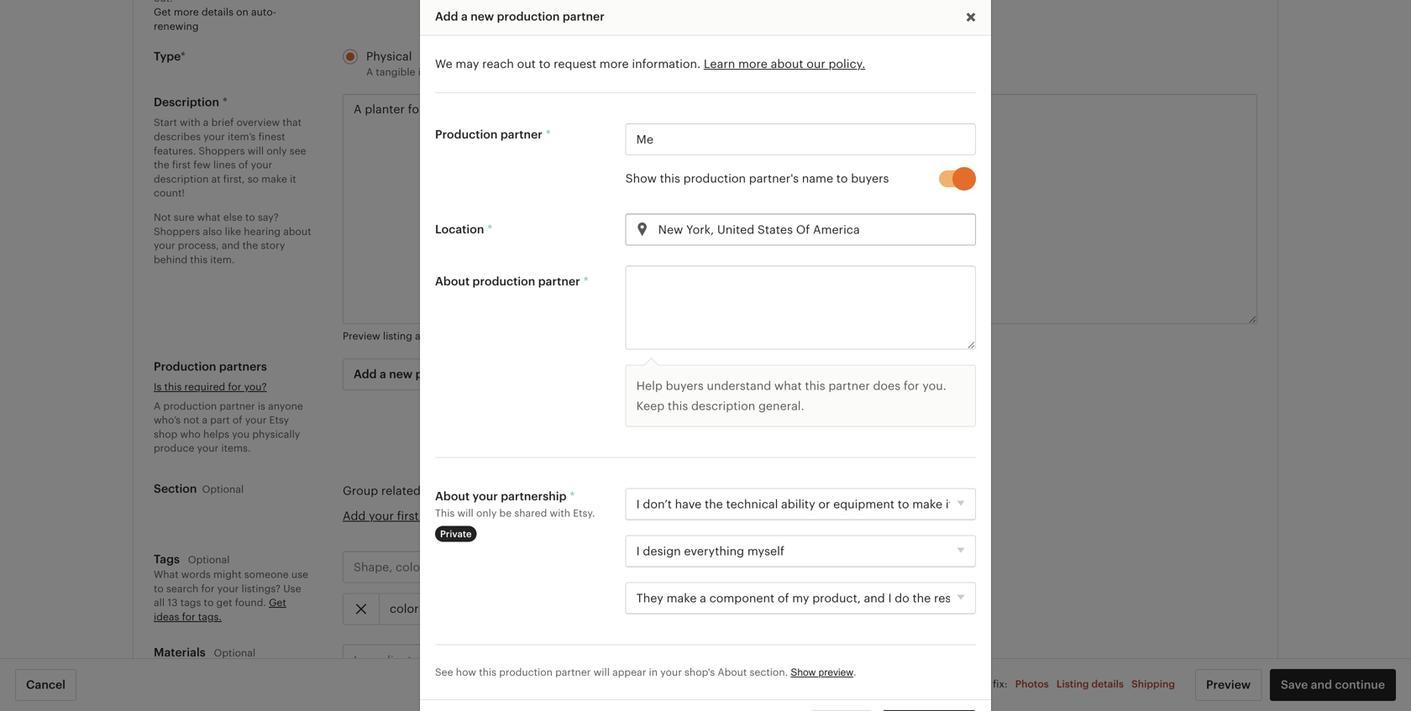 Task type: vqa. For each thing, say whether or not it's contained in the screenshot.
The Fireside Plaid Flannel  Dog Collar for Small to Large Dogs image
no



Task type: locate. For each thing, give the bounding box(es) containing it.
0 vertical spatial optional
[[202, 484, 244, 495]]

0 vertical spatial details
[[202, 6, 233, 18]]

1 vertical spatial add a new production partner
[[354, 368, 523, 381]]

your right the in
[[660, 667, 682, 678]]

1 horizontal spatial description
[[691, 399, 755, 413]]

1 vertical spatial new
[[389, 368, 413, 381]]

start
[[154, 117, 177, 128]]

more up renewing
[[174, 6, 199, 18]]

that right 'item'
[[442, 66, 461, 78]]

1 horizontal spatial and
[[1311, 678, 1332, 692]]

will down item's
[[248, 145, 264, 156]]

physically
[[252, 429, 300, 440]]

materials
[[154, 646, 206, 659]]

for inside the production partners is this required for you? a production partner is anyone who's not a part of your etsy shop who helps you physically produce your items.
[[228, 381, 241, 393]]

0 horizontal spatial show
[[625, 172, 657, 185]]

preview
[[819, 667, 853, 678]]

0 horizontal spatial with
[[180, 117, 200, 128]]

a inside physical a tangible item that you will ship to buyers.
[[366, 66, 373, 78]]

0 horizontal spatial a
[[154, 400, 161, 412]]

0 horizontal spatial the
[[154, 159, 169, 171]]

description up count!
[[154, 173, 209, 185]]

add a new production partner down preview listing as a google search result at the top left of page
[[354, 368, 523, 381]]

1 vertical spatial about
[[283, 226, 311, 237]]

0 vertical spatial only
[[266, 145, 287, 156]]

only left "be"
[[476, 508, 497, 519]]

your
[[203, 131, 225, 142], [251, 159, 272, 171], [154, 240, 175, 251], [245, 415, 267, 426], [197, 443, 219, 454], [473, 489, 498, 503], [369, 509, 394, 523], [217, 583, 239, 595], [660, 667, 682, 678]]

of up first, on the left top of the page
[[238, 159, 248, 171]]

optional inside the materials optional
[[214, 648, 255, 659]]

the down features.
[[154, 159, 169, 171]]

search left result
[[474, 331, 506, 342]]

1 horizontal spatial about
[[771, 57, 803, 71]]

production down may
[[435, 128, 498, 141]]

and inside not sure what else to say? shoppers also like hearing about your process, and the story behind this item.
[[222, 240, 240, 251]]

will inside about your partnership * this will only be shared with etsy.
[[457, 508, 474, 519]]

production
[[497, 10, 560, 23], [683, 172, 746, 185], [473, 275, 535, 288], [415, 368, 478, 381], [163, 400, 217, 412], [499, 667, 553, 678]]

a right not
[[202, 415, 208, 426]]

add up the we
[[435, 10, 458, 23]]

0 horizontal spatial search
[[166, 583, 198, 595]]

color
[[390, 602, 419, 616]]

0 vertical spatial of
[[238, 159, 248, 171]]

0 vertical spatial get
[[154, 6, 171, 18]]

is this required for you? link
[[154, 381, 267, 393]]

your down helps
[[197, 443, 219, 454]]

bracelets,
[[717, 484, 773, 498]]

0 horizontal spatial buyers
[[666, 379, 704, 392]]

keep
[[636, 399, 665, 413]]

this
[[435, 508, 455, 519]]

your inside not sure what else to say? shoppers also like hearing about your process, and the story behind this item.
[[154, 240, 175, 251]]

preview left listing
[[343, 331, 380, 342]]

0 vertical spatial search
[[474, 331, 506, 342]]

location
[[435, 223, 484, 236]]

brief
[[211, 117, 234, 128]]

partnership
[[501, 489, 567, 503]]

2 vertical spatial optional
[[214, 648, 255, 659]]

buyers inside the 'help buyers understand what this partner does for you. keep this description general.'
[[666, 379, 704, 392]]

to inside not sure what else to say? shoppers also like hearing about your process, and the story behind this item.
[[245, 212, 255, 223]]

new down listing
[[389, 368, 413, 381]]

0 vertical spatial add a new production partner
[[435, 10, 605, 23]]

preview inside button
[[1206, 678, 1251, 692]]

0 vertical spatial add
[[435, 10, 458, 23]]

show
[[625, 172, 657, 185], [791, 667, 816, 678]]

of inside start with a brief overview that describes your item's finest features. shoppers will only see the first few lines of your description at first, so make it count!
[[238, 159, 248, 171]]

save and continue
[[1281, 678, 1385, 692]]

your down related
[[369, 509, 394, 523]]

add your first section
[[343, 509, 463, 523]]

materials optional
[[154, 646, 255, 659]]

description inside the 'help buyers understand what this partner does for you. keep this description general.'
[[691, 399, 755, 413]]

1 horizontal spatial production
[[435, 128, 498, 141]]

what up general.
[[774, 379, 802, 392]]

what up also
[[197, 212, 221, 223]]

type *
[[154, 50, 186, 63]]

first
[[172, 159, 191, 171], [397, 509, 419, 523]]

1 horizontal spatial with
[[550, 508, 570, 519]]

1 horizontal spatial only
[[476, 508, 497, 519]]

will left ship
[[484, 66, 500, 78]]

about inside not sure what else to say? shoppers also like hearing about your process, and the story behind this item.
[[283, 226, 311, 237]]

about up story
[[283, 226, 311, 237]]

that inside physical a tangible item that you will ship to buyers.
[[442, 66, 461, 78]]

optional up words
[[188, 554, 230, 566]]

more right request
[[600, 57, 629, 71]]

get ideas for tags. link
[[154, 597, 286, 623]]

0 horizontal spatial you
[[232, 429, 250, 440]]

how
[[456, 667, 476, 678]]

more right learn
[[738, 57, 768, 71]]

add
[[435, 10, 458, 23], [354, 368, 377, 381], [343, 509, 366, 523]]

about right shop's
[[718, 667, 747, 678]]

0 horizontal spatial only
[[266, 145, 287, 156]]

2 vertical spatial buyers
[[666, 379, 704, 392]]

1 vertical spatial get
[[269, 597, 286, 609]]

2 horizontal spatial that
[[741, 66, 760, 78]]

production inside the production partners is this required for you? a production partner is anyone who's not a part of your etsy shop who helps you physically produce your items.
[[163, 400, 217, 412]]

1 horizontal spatial what
[[774, 379, 802, 392]]

location *
[[435, 223, 492, 236]]

0 vertical spatial show
[[625, 172, 657, 185]]

all
[[154, 597, 165, 609]]

1 vertical spatial only
[[476, 508, 497, 519]]

partner's
[[749, 172, 799, 185]]

show up t 2 image
[[625, 172, 657, 185]]

will right this
[[457, 508, 474, 519]]

optional down items.
[[202, 484, 244, 495]]

1 vertical spatial shoppers
[[154, 226, 200, 237]]

description
[[154, 173, 209, 185], [691, 399, 755, 413]]

what
[[154, 569, 179, 580]]

a inside the production partners is this required for you? a production partner is anyone who's not a part of your etsy shop who helps you physically produce your items.
[[202, 415, 208, 426]]

1 vertical spatial preview
[[1206, 678, 1251, 692]]

optional for materials
[[214, 648, 255, 659]]

0 horizontal spatial that
[[282, 117, 302, 128]]

0 vertical spatial preview
[[343, 331, 380, 342]]

get up renewing
[[154, 6, 171, 18]]

preview left save
[[1206, 678, 1251, 692]]

not sure what else to say? shoppers also like hearing about your process, and the story behind this item.
[[154, 212, 311, 265]]

cancel button
[[15, 669, 76, 701]]

the down the hearing
[[242, 240, 258, 251]]

0 horizontal spatial new
[[389, 368, 413, 381]]

1 vertical spatial search
[[166, 583, 198, 595]]

1 vertical spatial production
[[154, 360, 216, 373]]

will left download.
[[798, 66, 814, 78]]

you left reach
[[464, 66, 482, 78]]

optional for section
[[202, 484, 244, 495]]

produce
[[154, 443, 194, 454]]

0 vertical spatial shoppers
[[199, 145, 245, 156]]

1 vertical spatial details
[[1091, 679, 1124, 690]]

2 vertical spatial add
[[343, 509, 366, 523]]

first down features.
[[172, 159, 191, 171]]

Ingredients, components, etc. text field
[[343, 645, 741, 677]]

0 vertical spatial production
[[435, 128, 498, 141]]

the
[[154, 159, 169, 171], [242, 240, 258, 251]]

production up not
[[163, 400, 217, 412]]

0 horizontal spatial and
[[222, 240, 240, 251]]

1 horizontal spatial preview
[[1206, 678, 1251, 692]]

about up this
[[435, 489, 470, 503]]

1 horizontal spatial the
[[242, 240, 258, 251]]

1 horizontal spatial you
[[464, 66, 482, 78]]

describes
[[154, 131, 201, 142]]

2 horizontal spatial a
[[681, 66, 688, 78]]

save and continue button
[[1270, 669, 1396, 701]]

add a new production partner up the 'out'
[[435, 10, 605, 23]]

physical
[[366, 50, 412, 63]]

tags optional
[[154, 553, 230, 566]]

who's
[[154, 415, 181, 426]]

1 vertical spatial of
[[233, 415, 242, 426]]

google
[[436, 331, 472, 342]]

and down like
[[222, 240, 240, 251]]

for left you?
[[228, 381, 241, 393]]

details right listing
[[1091, 679, 1124, 690]]

1 horizontal spatial get
[[269, 597, 286, 609]]

about for about production partner *
[[435, 275, 470, 288]]

0 horizontal spatial production
[[154, 360, 216, 373]]

of right part
[[233, 415, 242, 426]]

1 horizontal spatial a
[[366, 66, 373, 78]]

section optional
[[154, 482, 244, 496]]

new up physical a tangible item that you will ship to buyers.
[[471, 10, 494, 23]]

shoppers up lines
[[199, 145, 245, 156]]

your down might
[[217, 583, 239, 595]]

description down understand
[[691, 399, 755, 413]]

only
[[266, 145, 287, 156], [476, 508, 497, 519]]

required
[[184, 381, 225, 393]]

0 vertical spatial new
[[471, 10, 494, 23]]

for
[[904, 379, 919, 392], [228, 381, 241, 393], [201, 583, 215, 595], [182, 611, 195, 623]]

1 horizontal spatial buyers
[[763, 66, 795, 78]]

that inside digital a digital file that buyers will download.
[[741, 66, 760, 78]]

with left etsy.
[[550, 508, 570, 519]]

items.
[[221, 443, 251, 454]]

0 horizontal spatial description
[[154, 173, 209, 185]]

0 vertical spatial about
[[435, 275, 470, 288]]

0 horizontal spatial about
[[283, 226, 311, 237]]

1 horizontal spatial that
[[442, 66, 461, 78]]

first inside start with a brief overview that describes your item's finest features. shoppers will only see the first few lines of your description at first, so make it count!
[[172, 159, 191, 171]]

production
[[435, 128, 498, 141], [154, 360, 216, 373]]

your up so
[[251, 159, 272, 171]]

a inside digital a digital file that buyers will download.
[[681, 66, 688, 78]]

on
[[236, 6, 248, 18]]

will inside physical a tangible item that you will ship to buyers.
[[484, 66, 500, 78]]

(e.g.,
[[686, 484, 714, 498]]

0 horizontal spatial more
[[174, 6, 199, 18]]

details
[[202, 6, 233, 18], [1091, 679, 1124, 690]]

finest
[[258, 131, 285, 142]]

tangible
[[376, 66, 415, 78]]

buyers right "name" at top
[[851, 172, 889, 185]]

get
[[154, 6, 171, 18], [269, 597, 286, 609]]

fix:
[[993, 679, 1008, 690]]

your inside what words might someone use to search for your listings? use all 13 tags to get found.
[[217, 583, 239, 595]]

production down google
[[415, 368, 478, 381]]

get inside get more details on auto- renewing
[[154, 6, 171, 18]]

that up finest
[[282, 117, 302, 128]]

for left you.
[[904, 379, 919, 392]]

0 vertical spatial you
[[464, 66, 482, 78]]

that
[[442, 66, 461, 78], [741, 66, 760, 78], [282, 117, 302, 128]]

to right "name" at top
[[836, 172, 848, 185]]

about inside about your partnership * this will only be shared with etsy.
[[435, 489, 470, 503]]

0 horizontal spatial details
[[202, 6, 233, 18]]

1 vertical spatial description
[[691, 399, 755, 413]]

the inside start with a brief overview that describes your item's finest features. shoppers will only see the first few lines of your description at first, so make it count!
[[154, 159, 169, 171]]

preview listing as a google search result
[[343, 331, 536, 342]]

0 vertical spatial description
[[154, 173, 209, 185]]

1 vertical spatial with
[[550, 508, 570, 519]]

1 vertical spatial first
[[397, 509, 419, 523]]

0 horizontal spatial what
[[197, 212, 221, 223]]

production up the 'out'
[[497, 10, 560, 23]]

that for digital
[[741, 66, 760, 78]]

add for add a new production partner
[[435, 10, 458, 23]]

optional down 'tags.'
[[214, 648, 255, 659]]

that for physical
[[442, 66, 461, 78]]

shop's
[[685, 667, 715, 678]]

a inside the production partners is this required for you? a production partner is anyone who's not a part of your etsy shop who helps you physically produce your items.
[[154, 400, 161, 412]]

production up required
[[154, 360, 216, 373]]

of inside the production partners is this required for you? a production partner is anyone who's not a part of your etsy shop who helps you physically produce your items.
[[233, 415, 242, 426]]

optional inside tags optional
[[188, 554, 230, 566]]

for down words
[[201, 583, 215, 595]]

a up "who's"
[[154, 400, 161, 412]]

someone
[[244, 569, 289, 580]]

ingredients
[[390, 696, 454, 709]]

you up items.
[[232, 429, 250, 440]]

and right save
[[1311, 678, 1332, 692]]

0 vertical spatial and
[[222, 240, 240, 251]]

a down digital
[[681, 66, 688, 78]]

see
[[290, 145, 306, 156]]

preview for preview
[[1206, 678, 1251, 692]]

0 horizontal spatial preview
[[343, 331, 380, 342]]

shoppers down sure
[[154, 226, 200, 237]]

City, State, Country text field
[[625, 214, 976, 245]]

for down "tags"
[[182, 611, 195, 623]]

about left our
[[771, 57, 803, 71]]

that right the file
[[741, 66, 760, 78]]

add down 'group'
[[343, 509, 366, 523]]

photos
[[1015, 679, 1049, 690]]

0 vertical spatial first
[[172, 159, 191, 171]]

so
[[248, 173, 259, 185]]

add down preview listing as a google search result at the top left of page
[[354, 368, 377, 381]]

get down use
[[269, 597, 286, 609]]

a inside start with a brief overview that describes your item's finest features. shoppers will only see the first few lines of your description at first, so make it count!
[[203, 117, 209, 128]]

get for get ideas for tags.
[[269, 597, 286, 609]]

optional inside section optional
[[202, 484, 244, 495]]

0 vertical spatial the
[[154, 159, 169, 171]]

about down location
[[435, 275, 470, 288]]

search up "tags"
[[166, 583, 198, 595]]

a down 'physical'
[[366, 66, 373, 78]]

about for about your partnership * this will only be shared with etsy.
[[435, 489, 470, 503]]

get more details on auto- renewing button
[[154, 5, 312, 33]]

first down related
[[397, 509, 419, 523]]

only inside start with a brief overview that describes your item's finest features. shoppers will only see the first few lines of your description at first, so make it count!
[[266, 145, 287, 156]]

shoppers
[[586, 484, 639, 498]]

yarn).
[[880, 484, 913, 498]]

else
[[223, 212, 243, 223]]

name
[[802, 172, 833, 185]]

12 left
[[800, 560, 833, 574]]

1 vertical spatial and
[[1311, 678, 1332, 692]]

what inside not sure what else to say? shoppers also like hearing about your process, and the story behind this item.
[[197, 212, 221, 223]]

only down finest
[[266, 145, 287, 156]]

you inside the production partners is this required for you? a production partner is anyone who's not a part of your etsy shop who helps you physically produce your items.
[[232, 429, 250, 440]]

get inside "get ideas for tags."
[[269, 597, 286, 609]]

of
[[238, 159, 248, 171], [233, 415, 242, 426]]

show this production partner's name to buyers
[[625, 172, 889, 185]]

None text field
[[343, 94, 1257, 324], [625, 124, 976, 156], [625, 266, 976, 350], [343, 94, 1257, 324], [625, 124, 976, 156], [625, 266, 976, 350]]

details left "on"
[[202, 6, 233, 18]]

1 vertical spatial the
[[242, 240, 258, 251]]

0 horizontal spatial first
[[172, 159, 191, 171]]

with inside start with a brief overview that describes your item's finest features. shoppers will only see the first few lines of your description at first, so make it count!
[[180, 117, 200, 128]]

you
[[464, 66, 482, 78], [232, 429, 250, 440]]

1 vertical spatial show
[[791, 667, 816, 678]]

item's
[[228, 131, 256, 142]]

to preview, fix: photos listing details shipping
[[936, 679, 1175, 690]]

2 horizontal spatial buyers
[[851, 172, 889, 185]]

with up "describes"
[[180, 117, 200, 128]]

your right listings
[[473, 489, 498, 503]]

digital
[[691, 66, 721, 78]]

0 vertical spatial with
[[180, 117, 200, 128]]

to right else
[[245, 212, 255, 223]]

show left preview
[[791, 667, 816, 678]]

1 vertical spatial optional
[[188, 554, 230, 566]]

to right ship
[[526, 66, 536, 78]]

buyers left our
[[763, 66, 795, 78]]

0 vertical spatial buyers
[[763, 66, 795, 78]]

for inside "get ideas for tags."
[[182, 611, 195, 623]]

1 vertical spatial what
[[774, 379, 802, 392]]

12
[[800, 560, 812, 574]]

1 vertical spatial about
[[435, 489, 470, 503]]

0 horizontal spatial get
[[154, 6, 171, 18]]

production inside the production partners is this required for you? a production partner is anyone who's not a part of your etsy shop who helps you physically produce your items.
[[154, 360, 216, 373]]

0 vertical spatial what
[[197, 212, 221, 223]]

your up behind
[[154, 240, 175, 251]]

0 vertical spatial about
[[771, 57, 803, 71]]

to inside physical a tangible item that you will ship to buyers.
[[526, 66, 536, 78]]

1 horizontal spatial first
[[397, 509, 419, 523]]

tags
[[180, 597, 201, 609]]

1 vertical spatial you
[[232, 429, 250, 440]]

optional
[[202, 484, 244, 495], [188, 554, 230, 566], [214, 648, 255, 659]]

a
[[461, 10, 468, 23], [203, 117, 209, 128], [428, 331, 434, 342], [380, 368, 386, 381], [202, 415, 208, 426]]

buyers right help
[[666, 379, 704, 392]]

a left brief
[[203, 117, 209, 128]]



Task type: describe. For each thing, give the bounding box(es) containing it.
related
[[381, 484, 421, 498]]

shared
[[514, 508, 547, 519]]

section.
[[750, 667, 788, 678]]

about for hearing
[[283, 226, 311, 237]]

a right as
[[428, 331, 434, 342]]

1 vertical spatial add
[[354, 368, 377, 381]]

with inside about your partnership * this will only be shared with etsy.
[[550, 508, 570, 519]]

a up physical a tangible item that you will ship to buyers.
[[461, 10, 468, 23]]

continue
[[1335, 678, 1385, 692]]

first,
[[223, 173, 245, 185]]

tags.
[[198, 611, 222, 623]]

you inside physical a tangible item that you will ship to buyers.
[[464, 66, 482, 78]]

description inside start with a brief overview that describes your item's finest features. shoppers will only see the first few lines of your description at first, so make it count!
[[154, 173, 209, 185]]

auto-
[[251, 6, 276, 18]]

preview for preview listing as a google search result
[[343, 331, 380, 342]]

you?
[[244, 381, 267, 393]]

for inside the 'help buyers understand what this partner does for you. keep this description general.'
[[904, 379, 919, 392]]

description *
[[154, 95, 228, 109]]

learn more about our policy. link
[[704, 57, 865, 71]]

lines
[[213, 159, 236, 171]]

our
[[807, 57, 825, 71]]

ship
[[503, 66, 523, 78]]

more inside get more details on auto- renewing
[[174, 6, 199, 18]]

1 horizontal spatial search
[[474, 331, 506, 342]]

listing
[[1057, 679, 1089, 690]]

buyers inside digital a digital file that buyers will download.
[[763, 66, 795, 78]]

add for add your first section
[[343, 509, 366, 523]]

request
[[554, 57, 596, 71]]

for inside what words might someone use to search for your listings? use all 13 tags to get found.
[[201, 583, 215, 595]]

that inside start with a brief overview that describes your item's finest features. shoppers will only see the first few lines of your description at first, so make it count!
[[282, 117, 302, 128]]

cancel
[[26, 678, 66, 692]]

listings
[[424, 484, 464, 498]]

found.
[[235, 597, 266, 609]]

1 horizontal spatial new
[[471, 10, 494, 23]]

start with a brief overview that describes your item's finest features. shoppers will only see the first few lines of your description at first, so make it count!
[[154, 117, 306, 199]]

your inside about your partnership * this will only be shared with etsy.
[[473, 489, 498, 503]]

and inside button
[[1311, 678, 1332, 692]]

description
[[154, 95, 219, 109]]

file
[[724, 66, 738, 78]]

story
[[261, 240, 285, 251]]

get
[[216, 597, 232, 609]]

group related listings into sections to help shoppers browse (e.g., bracelets, father's day gifts, yarn).
[[343, 484, 913, 498]]

listings?
[[241, 583, 281, 595]]

your down brief
[[203, 131, 225, 142]]

policy.
[[829, 57, 865, 71]]

production partners is this required for you? a production partner is anyone who's not a part of your etsy shop who helps you physically produce your items.
[[154, 360, 303, 454]]

Shape, color, style, function, etc. text field
[[343, 551, 741, 583]]

optional for tags
[[188, 554, 230, 566]]

2 horizontal spatial more
[[738, 57, 768, 71]]

buyers.
[[539, 66, 574, 78]]

close image
[[966, 13, 976, 23]]

this inside the production partners is this required for you? a production partner is anyone who's not a part of your etsy shop who helps you physically produce your items.
[[164, 381, 182, 393]]

section
[[422, 509, 463, 523]]

production left partner's
[[683, 172, 746, 185]]

to up all
[[154, 583, 164, 595]]

day
[[823, 484, 844, 498]]

make
[[261, 173, 287, 185]]

a for digital
[[681, 66, 688, 78]]

details inside get more details on auto- renewing
[[202, 6, 233, 18]]

behind
[[154, 254, 187, 265]]

production right the how
[[499, 667, 553, 678]]

shoppers inside start with a brief overview that describes your item's finest features. shoppers will only see the first few lines of your description at first, so make it count!
[[199, 145, 245, 156]]

only inside about your partnership * this will only be shared with etsy.
[[476, 508, 497, 519]]

ideas
[[154, 611, 179, 623]]

1 horizontal spatial show
[[791, 667, 816, 678]]

sure
[[174, 212, 194, 223]]

partner inside the production partners is this required for you? a production partner is anyone who's not a part of your etsy shop who helps you physically produce your items.
[[220, 400, 255, 412]]

will inside start with a brief overview that describes your item's finest features. shoppers will only see the first few lines of your description at first, so make it count!
[[248, 145, 264, 156]]

will left appear
[[594, 667, 610, 678]]

add your first section link
[[343, 509, 463, 523]]

learn
[[704, 57, 735, 71]]

partners
[[219, 360, 267, 373]]

t 2 image
[[636, 222, 649, 241]]

use
[[283, 583, 301, 595]]

as
[[415, 331, 425, 342]]

about for more
[[771, 57, 803, 71]]

we
[[435, 57, 452, 71]]

type
[[154, 50, 180, 63]]

your down is
[[245, 415, 267, 426]]

to up 'tags.'
[[204, 597, 214, 609]]

words
[[181, 569, 211, 580]]

like
[[225, 226, 241, 237]]

partner inside the 'help buyers understand what this partner does for you. keep this description general.'
[[828, 379, 870, 392]]

production for production partners is this required for you? a production partner is anyone who's not a part of your etsy shop who helps you physically produce your items.
[[154, 360, 216, 373]]

production partner *
[[435, 128, 551, 141]]

shop
[[154, 429, 177, 440]]

sections
[[492, 484, 541, 498]]

get for get more details on auto- renewing
[[154, 6, 171, 18]]

a for physical
[[366, 66, 373, 78]]

to right the 'out'
[[539, 57, 550, 71]]

understand
[[707, 379, 771, 392]]

result
[[509, 331, 536, 342]]

group
[[343, 484, 378, 498]]

about your partnership * this will only be shared with etsy.
[[435, 489, 595, 519]]

help
[[636, 379, 663, 392]]

1 vertical spatial buyers
[[851, 172, 889, 185]]

might
[[213, 569, 242, 580]]

shipping
[[1131, 679, 1175, 690]]

the inside not sure what else to say? shoppers also like hearing about your process, and the story behind this item.
[[242, 240, 258, 251]]

section
[[154, 482, 197, 496]]

process,
[[178, 240, 219, 251]]

count!
[[154, 187, 185, 199]]

etsy.
[[573, 508, 595, 519]]

shoppers inside not sure what else to say? shoppers also like hearing about your process, and the story behind this item.
[[154, 226, 200, 237]]

a down listing
[[380, 368, 386, 381]]

left
[[815, 560, 833, 574]]

to left help
[[544, 484, 555, 498]]

it
[[290, 173, 296, 185]]

.
[[853, 667, 856, 678]]

into
[[467, 484, 489, 498]]

who
[[180, 429, 201, 440]]

see
[[435, 667, 453, 678]]

production up result
[[473, 275, 535, 288]]

say?
[[258, 212, 279, 223]]

also
[[203, 226, 222, 237]]

help
[[559, 484, 583, 498]]

hearing
[[244, 226, 281, 237]]

1 horizontal spatial details
[[1091, 679, 1124, 690]]

part
[[210, 415, 230, 426]]

production for production partner *
[[435, 128, 498, 141]]

out
[[517, 57, 536, 71]]

search inside what words might someone use to search for your listings? use all 13 tags to get found.
[[166, 583, 198, 595]]

in
[[649, 667, 658, 678]]

digital
[[681, 50, 717, 63]]

* inside about your partnership * this will only be shared with etsy.
[[570, 489, 575, 503]]

will inside digital a digital file that buyers will download.
[[798, 66, 814, 78]]

we may reach out to request more information. learn more about our policy.
[[435, 57, 865, 71]]

private
[[440, 529, 472, 540]]

to
[[936, 679, 947, 690]]

2 vertical spatial about
[[718, 667, 747, 678]]

what inside the 'help buyers understand what this partner does for you. keep this description general.'
[[774, 379, 802, 392]]

save
[[1281, 678, 1308, 692]]

this inside not sure what else to say? shoppers also like hearing about your process, and the story behind this item.
[[190, 254, 208, 265]]

anyone
[[268, 400, 303, 412]]

1 horizontal spatial more
[[600, 57, 629, 71]]

13
[[167, 597, 178, 609]]

father's
[[776, 484, 820, 498]]



